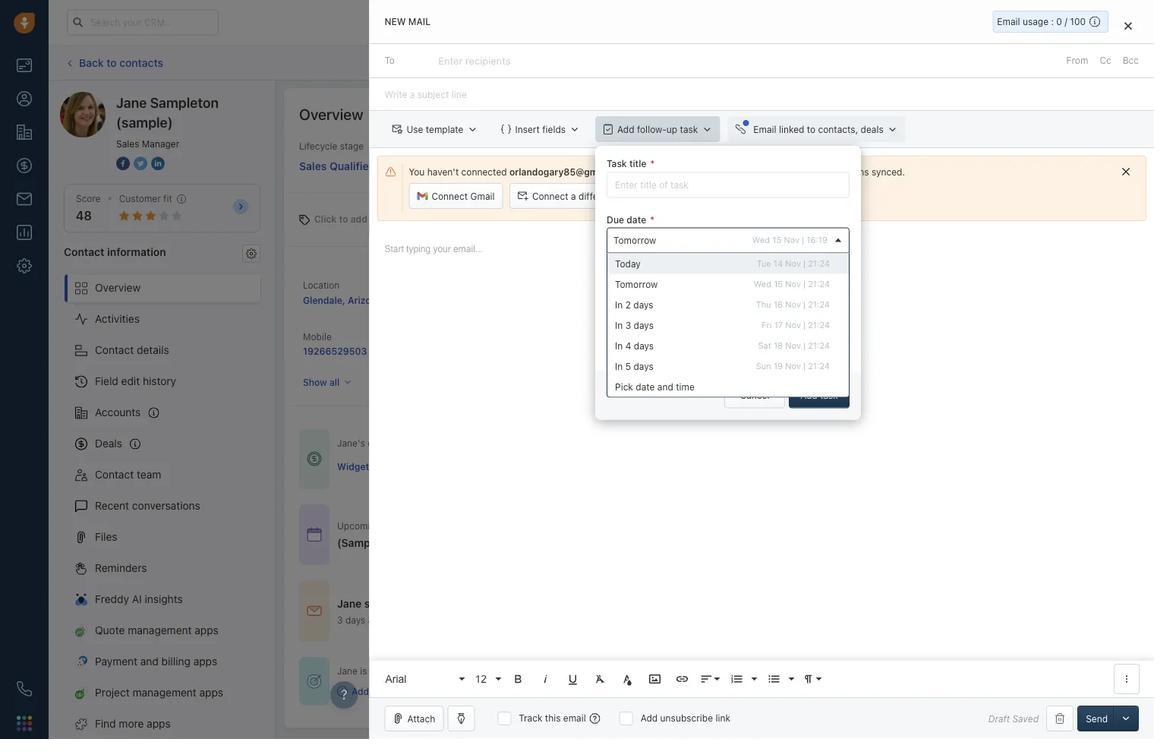 Task type: locate. For each thing, give the bounding box(es) containing it.
upcoming meeting on mon 13 nov, 2023 from 23:30 to wed 15 nov, 2023 at 00:00 (sample) meeting - final discussion about the deal
[[337, 520, 694, 549]]

jane down the contacts
[[116, 94, 147, 111]]

project
[[95, 687, 130, 699]]

nov right 16 at right
[[786, 300, 802, 309]]

0 vertical spatial and
[[658, 381, 674, 392]]

in left 2
[[616, 299, 623, 310]]

application
[[370, 229, 1155, 698]]

apps right more
[[147, 718, 171, 730]]

days for in 5 days
[[634, 361, 654, 372]]

the inside the upcoming meeting on mon 13 nov, 2023 from 23:30 to wed 15 nov, 2023 at 00:00 (sample) meeting - final discussion about the deal
[[553, 537, 570, 549]]

new for new
[[503, 162, 522, 173]]

15 inside the upcoming meeting on mon 13 nov, 2023 from 23:30 to wed 15 nov, 2023 at 00:00 (sample) meeting - final discussion about the deal
[[598, 520, 608, 531]]

21:24 inside in 3 days option
[[809, 320, 831, 330]]

1 vertical spatial email
[[754, 124, 777, 135]]

3 21:24 from the top
[[809, 300, 831, 309]]

jane left is
[[337, 666, 358, 677]]

21:24 for 4
[[809, 341, 831, 351]]

email for email linked to contacts, deals
[[754, 124, 777, 135]]

nov inside today option
[[786, 259, 802, 268]]

| for sun 19 nov | 21:24
[[804, 361, 806, 371]]

0 vertical spatial deals
[[861, 124, 884, 135]]

4 in from the top
[[616, 361, 623, 372]]

tomorrow for wed 15 nov | 21:24
[[616, 279, 658, 289]]

a down arial
[[383, 686, 388, 697]]

| inside in 2 days "option"
[[804, 300, 806, 309]]

details
[[137, 344, 169, 356]]

contact for contact details
[[95, 344, 134, 356]]

insert image (⌘p) image
[[648, 672, 662, 686]]

add deal button
[[1011, 50, 1079, 76]]

(sample) left 2
[[550, 294, 590, 305]]

list box containing today
[[608, 253, 850, 397]]

in left 4
[[616, 340, 623, 351]]

days inside option
[[634, 340, 654, 351]]

days inside "option"
[[634, 299, 654, 310]]

email left linked
[[754, 124, 777, 135]]

| left 16:19
[[803, 235, 805, 245]]

21:24 inside today option
[[809, 259, 831, 268]]

0 horizontal spatial deals
[[392, 438, 415, 449]]

tomorrow down description
[[616, 279, 658, 289]]

ordered list image
[[731, 672, 744, 686]]

email image
[[1005, 16, 1015, 29]]

1 horizontal spatial conversations
[[810, 167, 870, 177]]

add left the follow-
[[618, 124, 635, 135]]

connect inside connect a different email button
[[533, 191, 569, 201]]

overview
[[299, 105, 364, 123], [95, 282, 141, 294]]

add inside add task button
[[801, 390, 818, 401]]

wed inside tomorrow option
[[754, 279, 772, 289]]

nov, left the at
[[611, 520, 629, 531]]

mail
[[409, 16, 431, 27]]

tue 14 nov | 21:24
[[757, 259, 831, 268]]

1 horizontal spatial and
[[658, 381, 674, 392]]

deals right contacts,
[[861, 124, 884, 135]]

(sample)
[[116, 114, 173, 130], [550, 294, 590, 305], [388, 461, 428, 471]]

1 vertical spatial widgetz.io
[[337, 461, 386, 471]]

3 left ago
[[337, 615, 343, 625]]

ai
[[132, 593, 142, 606]]

in 4 days option
[[608, 335, 850, 356]]

wed right 23:30
[[576, 520, 596, 531]]

0 vertical spatial widgetz.io
[[500, 294, 548, 305]]

| up wed 15 nov | 21:24
[[804, 259, 806, 268]]

jane for jane is not part of any sales sequence.
[[337, 666, 358, 677]]

days right 2
[[634, 299, 654, 310]]

insert fields button
[[493, 116, 588, 142]]

3 inside jane sent an email 3 days ago
[[337, 615, 343, 625]]

freddy ai insights
[[95, 593, 183, 606]]

0 vertical spatial overview
[[299, 105, 364, 123]]

days for in 2 days
[[634, 299, 654, 310]]

due date
[[607, 214, 647, 225]]

final
[[439, 537, 461, 549]]

0 horizontal spatial (sample)
[[116, 114, 173, 130]]

conversations down team
[[132, 500, 200, 512]]

0 vertical spatial tomorrow
[[614, 235, 657, 245]]

deals right "open"
[[392, 438, 415, 449]]

email
[[998, 16, 1021, 27], [754, 124, 777, 135]]

bcc
[[1124, 55, 1140, 66]]

apps up 'payment and billing apps' in the left bottom of the page
[[195, 624, 219, 637]]

to inside the upcoming meeting on mon 13 nov, 2023 from 23:30 to wed 15 nov, 2023 at 00:00 (sample) meeting - final discussion about the deal
[[565, 520, 574, 531]]

days right 4
[[634, 340, 654, 351]]

1 vertical spatial a
[[383, 686, 388, 697]]

/ inside dialog
[[1066, 16, 1068, 27]]

1 vertical spatial deals
[[392, 438, 415, 449]]

| inside in 4 days option
[[804, 341, 806, 351]]

4 21:24 from the top
[[809, 320, 831, 330]]

crm.
[[661, 167, 684, 177]]

/ inside button
[[981, 162, 984, 173]]

1 vertical spatial the
[[766, 348, 780, 359]]

in left 5
[[616, 361, 623, 372]]

0 vertical spatial new
[[385, 16, 406, 27]]

find more apps
[[95, 718, 171, 730]]

application containing arial
[[370, 229, 1155, 698]]

1 horizontal spatial a
[[571, 191, 576, 201]]

any
[[418, 666, 433, 677]]

task right up
[[680, 124, 699, 135]]

overview up lifecycle stage
[[299, 105, 364, 123]]

0 vertical spatial jane
[[116, 94, 147, 111]]

container_wx8msf4aqz5i3rn1 image left is
[[307, 674, 322, 689]]

your
[[788, 167, 807, 177]]

insights
[[145, 593, 183, 606]]

0 horizontal spatial widgetz.io (sample) link
[[337, 460, 428, 473]]

contact up recent
[[95, 468, 134, 481]]

3 up 4
[[626, 320, 632, 330]]

21:24 up fri 17 nov | 21:24
[[809, 300, 831, 309]]

1 vertical spatial task
[[620, 348, 640, 359]]

0 horizontal spatial connect
[[432, 191, 468, 201]]

date right pick
[[636, 381, 655, 392]]

after
[[702, 348, 722, 359]]

new inside dialog
[[385, 16, 406, 27]]

0 vertical spatial (sample)
[[116, 114, 173, 130]]

all
[[330, 377, 340, 388]]

overview up activities
[[95, 282, 141, 294]]

dialog
[[370, 0, 1155, 739]]

0 horizontal spatial task
[[680, 124, 699, 135]]

unsubscribe
[[661, 713, 714, 724]]

sales up facebook circled icon
[[116, 138, 139, 149]]

in inside in 2 days "option"
[[616, 299, 623, 310]]

1 vertical spatial contact
[[95, 344, 134, 356]]

add left from
[[1034, 57, 1051, 68]]

template
[[426, 124, 464, 135]]

qualified link
[[792, 158, 905, 177]]

customize overview
[[1038, 109, 1124, 119]]

1 vertical spatial tomorrow
[[616, 279, 658, 289]]

wed for wed 15 nov | 16:19
[[753, 235, 771, 245]]

new inside "link"
[[503, 162, 522, 173]]

2 vertical spatial container_wx8msf4aqz5i3rn1 image
[[307, 674, 322, 689]]

container_wx8msf4aqz5i3rn1 image left 'upcoming'
[[307, 527, 322, 542]]

wed up tue on the top right
[[753, 235, 771, 245]]

1 vertical spatial and
[[140, 655, 159, 668]]

1 horizontal spatial 3
[[626, 320, 632, 330]]

in inside in 3 days option
[[616, 320, 623, 330]]

task left title
[[607, 159, 627, 169]]

task down "sun 19 nov | 21:24"
[[821, 390, 839, 401]]

date right the due
[[627, 214, 647, 225]]

task title
[[607, 159, 647, 169]]

email right "an"
[[405, 597, 432, 610]]

link
[[716, 713, 731, 724]]

2023 up discussion
[[490, 520, 512, 531]]

0 vertical spatial 3
[[626, 320, 632, 330]]

add left "unsubscribe"
[[641, 713, 658, 724]]

1 vertical spatial 3
[[337, 615, 343, 625]]

and left time
[[658, 381, 674, 392]]

1 vertical spatial new
[[503, 162, 522, 173]]

15 up 16 at right
[[774, 279, 784, 289]]

nov right 14 at top right
[[786, 259, 802, 268]]

qualified
[[330, 160, 376, 172], [833, 162, 873, 173]]

1 horizontal spatial the
[[645, 167, 658, 177]]

the down 23:30
[[553, 537, 570, 549]]

qualified down stage at the top left
[[330, 160, 376, 172]]

list box
[[608, 253, 850, 397]]

| for wed 15 nov | 16:19
[[803, 235, 805, 245]]

1 in from the top
[[616, 299, 623, 310]]

1 vertical spatial conversations
[[132, 500, 200, 512]]

1 vertical spatial (sample)
[[550, 294, 590, 305]]

0 vertical spatial wed
[[753, 235, 771, 245]]

1 horizontal spatial container_wx8msf4aqz5i3rn1 image
[[337, 686, 348, 697]]

21:24 down 16:19
[[809, 259, 831, 268]]

0 horizontal spatial conversations
[[132, 500, 200, 512]]

align image
[[700, 672, 714, 686]]

1 vertical spatial deal
[[572, 537, 594, 549]]

new left mail at the left top of page
[[385, 16, 406, 27]]

18
[[774, 341, 784, 351]]

wed 15 nov | 21:24
[[754, 279, 831, 289]]

lead
[[378, 160, 403, 172]]

deals
[[861, 124, 884, 135], [392, 438, 415, 449]]

container_wx8msf4aqz5i3rn1 image
[[307, 527, 322, 542], [307, 604, 322, 619], [307, 674, 322, 689]]

email usage : 0 / 100
[[998, 16, 1087, 27]]

close image
[[1125, 21, 1133, 30]]

0 horizontal spatial deal
[[572, 537, 594, 549]]

email
[[618, 191, 641, 201], [783, 348, 805, 359], [405, 597, 432, 610], [564, 713, 586, 724]]

0 horizontal spatial a
[[383, 686, 388, 697]]

15 up 14 at top right
[[773, 235, 782, 245]]

1 vertical spatial 15
[[774, 279, 784, 289]]

1 vertical spatial jane
[[337, 597, 362, 610]]

apps for quote management apps
[[195, 624, 219, 637]]

usage
[[1023, 16, 1049, 27]]

sales down lifecycle
[[299, 160, 327, 172]]

0 horizontal spatial the
[[553, 537, 570, 549]]

nov right 17 at the right of the page
[[786, 320, 802, 330]]

(sample) up sales manager
[[116, 114, 173, 130]]

cancel button
[[725, 383, 786, 409]]

in for in 5 days
[[616, 361, 623, 372]]

(sample) down "open"
[[388, 461, 428, 471]]

2 vertical spatial wed
[[576, 520, 596, 531]]

1 vertical spatial sales
[[299, 160, 327, 172]]

| down fri 17 nov | 21:24
[[804, 341, 806, 351]]

tomorrow inside option
[[616, 279, 658, 289]]

jane inside jane sampleton (sample)
[[116, 94, 147, 111]]

6 21:24 from the top
[[809, 361, 831, 371]]

connect inside connect gmail button
[[432, 191, 468, 201]]

1 horizontal spatial sales
[[299, 160, 327, 172]]

add inside add deal button
[[1034, 57, 1051, 68]]

apps for find more apps
[[147, 718, 171, 730]]

0 vertical spatial container_wx8msf4aqz5i3rn1 image
[[307, 452, 322, 467]]

/ inside button
[[1067, 162, 1070, 173]]

manager
[[142, 138, 180, 149]]

email left usage
[[998, 16, 1021, 27]]

container_wx8msf4aqz5i3rn1 image
[[307, 452, 322, 467], [337, 686, 348, 697]]

arizona,
[[348, 295, 385, 305]]

/ right won
[[1067, 162, 1070, 173]]

(sample) inside jane sampleton (sample)
[[116, 114, 173, 130]]

add down "sun 19 nov | 21:24"
[[801, 390, 818, 401]]

date
[[627, 214, 647, 225], [636, 381, 655, 392]]

nov inside the in 5 days option
[[786, 361, 802, 371]]

1 horizontal spatial deals
[[861, 124, 884, 135]]

wed up the janesampleton@gmail.com link
[[754, 279, 772, 289]]

in inside in 4 days option
[[616, 340, 623, 351]]

0 vertical spatial task
[[680, 124, 699, 135]]

nov inside in 2 days "option"
[[786, 300, 802, 309]]

conversations right your
[[810, 167, 870, 177]]

add for add deal
[[1034, 57, 1051, 68]]

add inside add follow-up task button
[[618, 124, 635, 135]]

15 inside tomorrow option
[[774, 279, 784, 289]]

contact team
[[95, 468, 161, 481]]

21:24 for 5
[[809, 361, 831, 371]]

1 horizontal spatial 2023
[[632, 520, 655, 531]]

connect down orlandogary85@gmail.com
[[533, 191, 569, 201]]

| inside tomorrow option
[[804, 279, 806, 289]]

| down tue 14 nov | 21:24
[[804, 279, 806, 289]]

0 vertical spatial contact
[[64, 245, 105, 258]]

about
[[521, 537, 550, 549]]

deal right about
[[572, 537, 594, 549]]

| up sat 18 nov | 21:24
[[804, 320, 806, 330]]

1 horizontal spatial widgetz.io (sample)
[[500, 294, 590, 305]]

0 vertical spatial widgetz.io (sample) link
[[500, 294, 590, 305]]

task
[[607, 159, 627, 169], [620, 348, 640, 359]]

nov right 18
[[786, 341, 802, 351]]

add down is
[[352, 686, 369, 697]]

nov inside tomorrow option
[[786, 279, 802, 289]]

2 vertical spatial (sample)
[[388, 461, 428, 471]]

customer
[[119, 193, 161, 204]]

connect down 'haven't'
[[432, 191, 468, 201]]

1 container_wx8msf4aqz5i3rn1 image from the top
[[307, 527, 322, 542]]

sun 19 nov | 21:24
[[757, 361, 831, 371]]

5 21:24 from the top
[[809, 341, 831, 351]]

facebook circled image
[[116, 155, 130, 171]]

phone element
[[9, 674, 40, 704]]

days down 'will' at the top of page
[[634, 361, 654, 372]]

0 horizontal spatial overview
[[95, 282, 141, 294]]

(sample)
[[337, 537, 384, 549]]

21:24 down tue 14 nov | 21:24
[[809, 279, 831, 289]]

wed 15 nov | 16:19
[[753, 235, 828, 245]]

sales qualified lead link
[[299, 153, 416, 174]]

| for wed 15 nov | 21:24
[[804, 279, 806, 289]]

in for in 3 days
[[616, 320, 623, 330]]

email inside button
[[754, 124, 777, 135]]

0 horizontal spatial nov,
[[468, 520, 487, 531]]

21:24 inside in 2 days "option"
[[809, 300, 831, 309]]

add
[[351, 214, 368, 225]]

1 horizontal spatial widgetz.io
[[500, 294, 548, 305]]

draft
[[989, 713, 1011, 724]]

to
[[107, 56, 117, 69], [808, 124, 816, 135], [633, 167, 642, 177], [754, 167, 762, 177], [339, 214, 348, 225], [565, 520, 574, 531], [372, 686, 381, 697]]

2 container_wx8msf4aqz5i3rn1 image from the top
[[307, 604, 322, 619]]

tomorrow down due date at the top right
[[614, 235, 657, 245]]

contacts,
[[819, 124, 859, 135]]

nov,
[[468, 520, 487, 531], [611, 520, 629, 531]]

sales
[[436, 666, 458, 677]]

fit
[[163, 193, 172, 204]]

task
[[680, 124, 699, 135], [821, 390, 839, 401]]

21:24 down fri 17 nov | 21:24
[[809, 341, 831, 351]]

2 in from the top
[[616, 320, 623, 330]]

in inside option
[[616, 361, 623, 372]]

Enter recipients text field
[[439, 49, 514, 73]]

in 5 days option
[[608, 356, 850, 376]]

days inside jane sent an email 3 days ago
[[346, 615, 366, 625]]

21:24 inside tomorrow option
[[809, 279, 831, 289]]

jane is not part of any sales sequence.
[[337, 666, 505, 677]]

0 horizontal spatial email
[[754, 124, 777, 135]]

management down 'payment and billing apps' in the left bottom of the page
[[133, 687, 197, 699]]

add inside add to a sequence link
[[352, 686, 369, 697]]

1 vertical spatial widgetz.io (sample) link
[[337, 460, 428, 473]]

2 vertical spatial 15
[[598, 520, 608, 531]]

new down the insert
[[503, 162, 522, 173]]

1 horizontal spatial (sample)
[[388, 461, 428, 471]]

| up fri 17 nov | 21:24
[[804, 300, 806, 309]]

more misc image
[[1121, 672, 1134, 686]]

2 vertical spatial jane
[[337, 666, 358, 677]]

task will be added after you send the email
[[620, 348, 805, 359]]

0 horizontal spatial 2023
[[490, 520, 512, 531]]

the up 19
[[766, 348, 780, 359]]

0 vertical spatial task
[[607, 159, 627, 169]]

3 in from the top
[[616, 340, 623, 351]]

2
[[626, 299, 631, 310]]

unordered list image
[[768, 672, 781, 686]]

the left crm.
[[645, 167, 658, 177]]

1 horizontal spatial deal
[[1053, 57, 1071, 68]]

0 horizontal spatial new
[[385, 16, 406, 27]]

0 vertical spatial conversations
[[810, 167, 870, 177]]

twitter circled image
[[134, 155, 147, 171]]

0 vertical spatial 15
[[773, 235, 782, 245]]

container_wx8msf4aqz5i3rn1 image left sent
[[307, 604, 322, 619]]

apps right billing
[[194, 655, 218, 668]]

0 vertical spatial date
[[627, 214, 647, 225]]

0 vertical spatial a
[[571, 191, 576, 201]]

email inside jane sent an email 3 days ago
[[405, 597, 432, 610]]

connect for connect gmail
[[432, 191, 468, 201]]

1 vertical spatial widgetz.io (sample)
[[337, 461, 428, 471]]

| inside today option
[[804, 259, 806, 268]]

1 horizontal spatial qualified
[[833, 162, 873, 173]]

21:24 up add task
[[809, 361, 831, 371]]

connect left it
[[687, 167, 723, 177]]

1 horizontal spatial email
[[998, 16, 1021, 27]]

apps down 'payment and billing apps' in the left bottom of the page
[[200, 687, 223, 699]]

jane sent an email 3 days ago
[[337, 597, 432, 625]]

wed inside the upcoming meeting on mon 13 nov, 2023 from 23:30 to wed 15 nov, 2023 at 00:00 (sample) meeting - final discussion about the deal
[[576, 520, 596, 531]]

deal inside the upcoming meeting on mon 13 nov, 2023 from 23:30 to wed 15 nov, 2023 at 00:00 (sample) meeting - final discussion about the deal
[[572, 537, 594, 549]]

negotiation / lost button
[[905, 159, 1019, 177]]

nov inside in 3 days option
[[786, 320, 802, 330]]

0 vertical spatial management
[[128, 624, 192, 637]]

0 vertical spatial deal
[[1053, 57, 1071, 68]]

upcoming
[[337, 520, 381, 531]]

15 for wed 15 nov | 16:19
[[773, 235, 782, 245]]

19
[[774, 361, 784, 371]]

nov right 19
[[786, 361, 802, 371]]

-
[[431, 537, 436, 549]]

to inside button
[[808, 124, 816, 135]]

back to contacts
[[79, 56, 163, 69]]

2 nov, from the left
[[611, 520, 629, 531]]

2 21:24 from the top
[[809, 279, 831, 289]]

1 vertical spatial date
[[636, 381, 655, 392]]

nov up tue 14 nov | 21:24
[[784, 235, 800, 245]]

16
[[774, 300, 784, 309]]

days left ago
[[346, 615, 366, 625]]

0 horizontal spatial sales
[[116, 138, 139, 149]]

| inside the in 5 days option
[[804, 361, 806, 371]]

add follow-up task
[[618, 124, 699, 135]]

48
[[76, 209, 92, 223]]

task for task title
[[607, 159, 627, 169]]

/ right 0
[[1066, 16, 1068, 27]]

1 vertical spatial wed
[[754, 279, 772, 289]]

won / churned link
[[1019, 159, 1132, 177]]

linkedin circled image
[[151, 155, 165, 171]]

jane left sent
[[337, 597, 362, 610]]

negotiation / lost
[[927, 162, 1005, 173]]

| inside in 3 days option
[[804, 320, 806, 330]]

nov for sat 18 nov | 21:24
[[786, 341, 802, 351]]

2 vertical spatial contact
[[95, 468, 134, 481]]

1 vertical spatial management
[[133, 687, 197, 699]]

and left billing
[[140, 655, 159, 668]]

files
[[95, 531, 117, 543]]

add for add to a sequence
[[352, 686, 369, 697]]

contact
[[64, 245, 105, 258], [95, 344, 134, 356], [95, 468, 134, 481]]

0 vertical spatial sales
[[116, 138, 139, 149]]

1 21:24 from the top
[[809, 259, 831, 268]]

2 vertical spatial the
[[553, 537, 570, 549]]

1 vertical spatial container_wx8msf4aqz5i3rn1 image
[[307, 604, 322, 619]]

days for in 4 days
[[634, 340, 654, 351]]

widgetz.io
[[500, 294, 548, 305], [337, 461, 386, 471]]

nov up thu 16 nov | 21:24 on the top right of page
[[786, 279, 802, 289]]

21:24 inside in 4 days option
[[809, 341, 831, 351]]

in down in 2 days
[[616, 320, 623, 330]]

task up 5
[[620, 348, 640, 359]]

21:24 inside the in 5 days option
[[809, 361, 831, 371]]

15 right 23:30
[[598, 520, 608, 531]]

wed for wed 15 nov | 21:24
[[754, 279, 772, 289]]

and
[[658, 381, 674, 392], [140, 655, 159, 668]]

management up 'payment and billing apps' in the left bottom of the page
[[128, 624, 192, 637]]

deal down 0
[[1053, 57, 1071, 68]]

task inside dropdown button
[[680, 124, 699, 135]]

nov, right 13
[[468, 520, 487, 531]]

1 horizontal spatial connect
[[533, 191, 569, 201]]

negotiation
[[927, 162, 978, 173]]

won / churned button
[[1019, 159, 1132, 177]]

1 vertical spatial container_wx8msf4aqz5i3rn1 image
[[337, 686, 348, 697]]

/ left lost
[[981, 162, 984, 173]]

15
[[773, 235, 782, 245], [774, 279, 784, 289], [598, 520, 608, 531]]

phone image
[[17, 682, 32, 697]]

email up due date at the top right
[[618, 191, 641, 201]]

sampleton
[[150, 94, 219, 111]]

1 horizontal spatial task
[[821, 390, 839, 401]]

added
[[672, 348, 699, 359]]

Task title text field
[[607, 172, 850, 198]]

sales
[[116, 138, 139, 149], [299, 160, 327, 172]]

| down sat 18 nov | 21:24
[[804, 361, 806, 371]]

nov inside in 4 days option
[[786, 341, 802, 351]]

2023 left the at
[[632, 520, 655, 531]]

a left different
[[571, 191, 576, 201]]

0 vertical spatial container_wx8msf4aqz5i3rn1 image
[[307, 527, 322, 542]]

jane inside jane sent an email 3 days ago
[[337, 597, 362, 610]]



Task type: describe. For each thing, give the bounding box(es) containing it.
0 vertical spatial widgetz.io (sample)
[[500, 294, 590, 305]]

in 3 days option
[[608, 315, 850, 335]]

3 container_wx8msf4aqz5i3rn1 image from the top
[[307, 674, 322, 689]]

days for in 3 days
[[634, 320, 654, 330]]

deals inside button
[[861, 124, 884, 135]]

glendale,
[[303, 295, 346, 305]]

won / churned
[[1045, 162, 1110, 173]]

add task button
[[790, 383, 850, 409]]

Type the details about this task… text field
[[607, 279, 850, 336]]

insert link (⌘k) image
[[676, 672, 689, 686]]

3 inside option
[[626, 320, 632, 330]]

underline (⌘u) image
[[566, 672, 580, 686]]

100
[[1071, 16, 1087, 27]]

00:00
[[668, 520, 694, 531]]

container_wx8msf4aqz5i3rn1 image inside add to a sequence link
[[337, 686, 348, 697]]

a inside connect a different email button
[[571, 191, 576, 201]]

use template
[[407, 124, 464, 135]]

accounts
[[95, 406, 141, 419]]

mon
[[434, 520, 453, 531]]

jane for jane sampleton (sample)
[[116, 94, 147, 111]]

21:24 for 3
[[809, 320, 831, 330]]

1 horizontal spatial overview
[[299, 105, 364, 123]]

0 horizontal spatial widgetz.io
[[337, 461, 386, 471]]

history
[[143, 375, 176, 388]]

fri
[[762, 320, 772, 330]]

score 48
[[76, 193, 101, 223]]

paragraph format image
[[802, 672, 816, 686]]

draft saved
[[989, 713, 1040, 724]]

will
[[642, 348, 656, 359]]

customize overview button
[[1015, 103, 1132, 125]]

clear formatting image
[[594, 672, 607, 686]]

text color image
[[621, 672, 635, 686]]

2 horizontal spatial the
[[766, 348, 780, 359]]

use template button
[[385, 116, 486, 142]]

container_wx8msf4aqz5i3rn1 image for (sample) meeting - final discussion about the deal
[[307, 527, 322, 542]]

add follow-up task button
[[596, 116, 721, 142]]

in 3 days
[[616, 320, 654, 330]]

back
[[79, 56, 104, 69]]

contacted
[[603, 162, 649, 173]]

up
[[667, 124, 678, 135]]

sales qualified lead
[[299, 160, 403, 172]]

in for in 2 days
[[616, 299, 623, 310]]

conversations inside dialog
[[810, 167, 870, 177]]

today
[[616, 258, 641, 269]]

bold (⌘b) image
[[512, 672, 525, 686]]

nov for wed 15 nov | 21:24
[[786, 279, 802, 289]]

| for fri 17 nov | 21:24
[[804, 320, 806, 330]]

show
[[303, 377, 327, 388]]

contact for contact information
[[64, 245, 105, 258]]

overview
[[1086, 109, 1124, 119]]

48 button
[[76, 209, 92, 223]]

sun
[[757, 361, 772, 371]]

jane for jane sent an email 3 days ago
[[337, 597, 362, 610]]

mng settings image
[[246, 248, 257, 259]]

tomorrow for wed 15 nov | 16:19
[[614, 235, 657, 245]]

be
[[659, 348, 670, 359]]

0 vertical spatial the
[[645, 167, 658, 177]]

email linked to contacts, deals
[[754, 124, 884, 135]]

interested
[[714, 162, 759, 173]]

0
[[1057, 16, 1063, 27]]

find
[[95, 718, 116, 730]]

nov for fri 17 nov | 21:24
[[786, 320, 802, 330]]

list box inside dialog
[[608, 253, 850, 397]]

today option
[[608, 253, 850, 274]]

in 2 days
[[616, 299, 654, 310]]

saved
[[1013, 713, 1040, 724]]

add for add follow-up task
[[618, 124, 635, 135]]

1 vertical spatial task
[[821, 390, 839, 401]]

title
[[630, 159, 647, 169]]

recent conversations
[[95, 500, 200, 512]]

keep
[[765, 167, 786, 177]]

1 vertical spatial overview
[[95, 282, 141, 294]]

/ for won / churned
[[1067, 162, 1070, 173]]

different
[[579, 191, 616, 201]]

interested button
[[678, 159, 792, 177]]

management for project
[[133, 687, 197, 699]]

nov for wed 15 nov | 16:19
[[784, 235, 800, 245]]

nov for sun 19 nov | 21:24
[[786, 361, 802, 371]]

new mail
[[385, 16, 431, 27]]

lifecycle
[[299, 141, 338, 152]]

| for sat 18 nov | 21:24
[[804, 341, 806, 351]]

add to a sequence
[[352, 686, 434, 697]]

and inside dialog
[[658, 381, 674, 392]]

it
[[726, 167, 731, 177]]

fields
[[543, 124, 566, 135]]

5
[[626, 361, 632, 372]]

new for new mail
[[385, 16, 406, 27]]

open
[[368, 438, 389, 449]]

description
[[607, 266, 658, 277]]

lifecycle stage
[[299, 141, 364, 152]]

2 2023 from the left
[[632, 520, 655, 531]]

in 2 days option
[[608, 294, 850, 315]]

send button
[[1078, 706, 1117, 732]]

contact for contact team
[[95, 468, 134, 481]]

1 2023 from the left
[[490, 520, 512, 531]]

date for pick
[[636, 381, 655, 392]]

sequence.
[[460, 666, 505, 677]]

email for email usage : 0 / 100
[[998, 16, 1021, 27]]

information
[[107, 245, 166, 258]]

2 horizontal spatial (sample)
[[550, 294, 590, 305]]

customer fit
[[119, 193, 172, 204]]

ago
[[368, 615, 384, 625]]

add for add unsubscribe link
[[641, 713, 658, 724]]

cc
[[1101, 55, 1112, 66]]

17
[[775, 320, 784, 330]]

sat
[[759, 341, 772, 351]]

add to a sequence link
[[337, 685, 505, 698]]

more
[[119, 718, 144, 730]]

add deal
[[1034, 57, 1071, 68]]

on
[[421, 520, 432, 531]]

haven't
[[428, 167, 459, 177]]

new link
[[451, 158, 565, 177]]

tomorrow option
[[608, 274, 850, 294]]

customize
[[1038, 109, 1083, 119]]

add for add task
[[801, 390, 818, 401]]

send
[[1087, 714, 1109, 724]]

0 horizontal spatial and
[[140, 655, 159, 668]]

thu 16 nov | 21:24
[[757, 300, 831, 309]]

| for tue 14 nov | 21:24
[[804, 259, 806, 268]]

2 horizontal spatial connect
[[687, 167, 723, 177]]

discussion
[[464, 537, 518, 549]]

sales manager
[[116, 138, 180, 149]]

connect a different email
[[533, 191, 641, 201]]

| for thu 16 nov | 21:24
[[804, 300, 806, 309]]

a inside add to a sequence link
[[383, 686, 388, 697]]

management for quote
[[128, 624, 192, 637]]

Search your CRM... text field
[[67, 9, 219, 35]]

container_wx8msf4aqz5i3rn1 image for 3 days ago
[[307, 604, 322, 619]]

21:24 for 2
[[809, 300, 831, 309]]

italic (⌘i) image
[[539, 672, 553, 686]]

nov for thu 16 nov | 21:24
[[786, 300, 802, 309]]

15 for wed 15 nov | 21:24
[[774, 279, 784, 289]]

Write a subject line text field
[[370, 78, 1155, 110]]

0 horizontal spatial widgetz.io (sample)
[[337, 461, 428, 471]]

email inside button
[[618, 191, 641, 201]]

sales for sales manager
[[116, 138, 139, 149]]

date for due
[[627, 214, 647, 225]]

apps for project management apps
[[200, 687, 223, 699]]

freshworks switcher image
[[17, 716, 32, 731]]

email up "sun 19 nov | 21:24"
[[783, 348, 805, 359]]

sales for sales qualified lead
[[299, 160, 327, 172]]

contact details
[[95, 344, 169, 356]]

connect gmail
[[432, 191, 495, 201]]

tags
[[370, 214, 390, 225]]

you haven't connected orlandogary85@gmail.com to the crm. connect it now to keep your conversations synced.
[[409, 167, 906, 177]]

part
[[387, 666, 404, 677]]

dialog containing arial
[[370, 0, 1155, 739]]

quote
[[95, 624, 125, 637]]

sequence
[[391, 686, 434, 697]]

now
[[734, 167, 751, 177]]

deal inside button
[[1053, 57, 1071, 68]]

connect for connect a different email
[[533, 191, 569, 201]]

time
[[676, 381, 695, 392]]

lost
[[986, 162, 1005, 173]]

/ for negotiation / lost
[[981, 162, 984, 173]]

0 horizontal spatial container_wx8msf4aqz5i3rn1 image
[[307, 452, 322, 467]]

tue
[[757, 259, 772, 268]]

task for task will be added after you send the email
[[620, 348, 640, 359]]

email right this
[[564, 713, 586, 724]]

in for in 4 days
[[616, 340, 623, 351]]

1 horizontal spatial widgetz.io (sample) link
[[500, 294, 590, 305]]

0 horizontal spatial qualified
[[330, 160, 376, 172]]

nov for tue 14 nov | 21:24
[[786, 259, 802, 268]]

billing
[[162, 655, 191, 668]]

1 nov, from the left
[[468, 520, 487, 531]]



Task type: vqa. For each thing, say whether or not it's contained in the screenshot.
Won
yes



